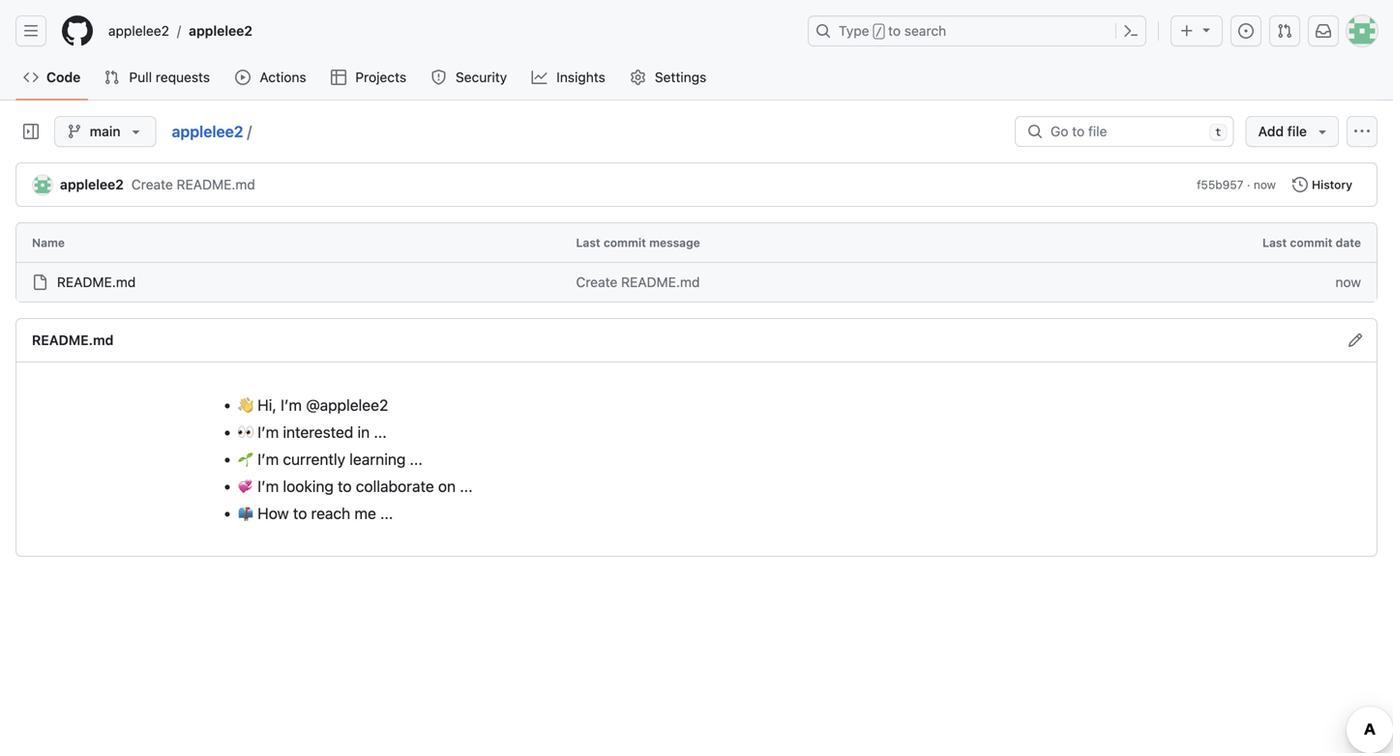 Task type: locate. For each thing, give the bounding box(es) containing it.
to right the how
[[293, 505, 307, 523]]

/ right type
[[876, 25, 883, 39]]

0 vertical spatial now
[[1254, 178, 1277, 192]]

git branch image
[[67, 124, 82, 139]]

create readme.md down last commit message
[[576, 274, 700, 290]]

0 vertical spatial create
[[131, 177, 173, 193]]

1 vertical spatial readme.md link
[[32, 332, 114, 348]]

👋
[[238, 396, 254, 415]]

applelee2 down "requests"
[[172, 122, 243, 141]]

1 horizontal spatial create readme.md
[[576, 274, 700, 290]]

applelee2 link right applelee2 icon at the left top of page
[[60, 177, 124, 193]]

looking
[[283, 478, 334, 496]]

1 horizontal spatial last
[[1263, 236, 1287, 250]]

list
[[101, 15, 797, 46]]

1 horizontal spatial now
[[1336, 274, 1362, 290]]

0 vertical spatial create readme.md
[[131, 177, 255, 193]]

to left search
[[889, 23, 901, 39]]

1 commit from the left
[[604, 236, 646, 250]]

Go to file text field
[[1051, 117, 1202, 146]]

search
[[905, 23, 947, 39]]

actions link
[[228, 63, 315, 92]]

0 horizontal spatial create readme.md
[[131, 177, 255, 193]]

commit left message
[[604, 236, 646, 250]]

applelee2 for applelee2 /
[[172, 122, 243, 141]]

last left message
[[576, 236, 601, 250]]

🌱
[[238, 451, 254, 469]]

2 horizontal spatial /
[[876, 25, 883, 39]]

1 horizontal spatial create readme.md link
[[576, 274, 700, 290]]

triangle down image right plus 'image'
[[1199, 22, 1215, 37]]

1 horizontal spatial commit
[[1291, 236, 1333, 250]]

1 last from the left
[[576, 236, 601, 250]]

pull requests
[[129, 69, 210, 85]]

now right '·'
[[1254, 178, 1277, 192]]

learning
[[350, 451, 406, 469]]

/ inside type / to search
[[876, 25, 883, 39]]

f55b957 · now
[[1197, 178, 1277, 192]]

applelee2
[[108, 23, 169, 39], [189, 23, 253, 39], [172, 122, 243, 141], [60, 177, 124, 193]]

applelee2 / applelee2
[[108, 23, 253, 39]]

applelee2 link down "requests"
[[172, 122, 243, 141]]

homepage image
[[62, 15, 93, 46]]

1 vertical spatial create
[[576, 274, 618, 290]]

1 horizontal spatial create
[[576, 274, 618, 290]]

i'm right 💞️
[[258, 478, 279, 496]]

applelee2 link
[[101, 15, 177, 46], [181, 15, 260, 46], [172, 122, 243, 141], [60, 177, 124, 193]]

now down date
[[1336, 274, 1362, 290]]

0 vertical spatial triangle down image
[[1199, 22, 1215, 37]]

create readme.md for applelee2
[[131, 177, 255, 193]]

applelee2 for applelee2 / applelee2
[[108, 23, 169, 39]]

pull
[[129, 69, 152, 85]]

/ down play icon
[[247, 122, 252, 141]]

applelee2 up pull on the left top of the page
[[108, 23, 169, 39]]

create down last commit message
[[576, 274, 618, 290]]

0 horizontal spatial now
[[1254, 178, 1277, 192]]

0 horizontal spatial commit
[[604, 236, 646, 250]]

create readme.md down applelee2 /
[[131, 177, 255, 193]]

git pull request image
[[104, 70, 119, 85]]

👋 hi, i'm @applelee2 👀 i'm interested in ... 🌱 i'm currently learning ... 💞️ i'm looking to collaborate on ... 📫 how to reach me ...
[[238, 396, 473, 523]]

command palette image
[[1124, 23, 1139, 39]]

actions
[[260, 69, 306, 85]]

now
[[1254, 178, 1277, 192], [1336, 274, 1362, 290]]

create readme.md link down applelee2 /
[[131, 177, 255, 193]]

reach
[[311, 505, 351, 523]]

...
[[374, 423, 387, 442], [410, 451, 423, 469], [460, 478, 473, 496], [380, 505, 393, 523]]

create down main popup button
[[131, 177, 173, 193]]

triangle down image
[[1199, 22, 1215, 37], [128, 124, 144, 139]]

applelee2 up play icon
[[189, 23, 253, 39]]

commit
[[604, 236, 646, 250], [1291, 236, 1333, 250]]

applelee2 for applelee2
[[60, 177, 124, 193]]

gear image
[[630, 70, 646, 85]]

readme.md
[[177, 177, 255, 193], [57, 274, 136, 290], [621, 274, 700, 290], [32, 332, 114, 348]]

0 horizontal spatial last
[[576, 236, 601, 250]]

history link
[[1284, 171, 1362, 198]]

to up reach
[[338, 478, 352, 496]]

create readme.md link down last commit message
[[576, 274, 700, 290]]

create for readme.md
[[576, 274, 618, 290]]

2 last from the left
[[1263, 236, 1287, 250]]

more options image
[[1355, 124, 1370, 139]]

date
[[1336, 236, 1362, 250]]

0 horizontal spatial /
[[177, 23, 181, 39]]

last
[[576, 236, 601, 250], [1263, 236, 1287, 250]]

f55b957 link
[[1197, 176, 1244, 194]]

last commit date
[[1263, 236, 1362, 250]]

0 horizontal spatial create readme.md link
[[131, 177, 255, 193]]

type / to search
[[839, 23, 947, 39]]

2 commit from the left
[[1291, 236, 1333, 250]]

readme.md link
[[57, 274, 136, 290], [32, 332, 114, 348]]

/
[[177, 23, 181, 39], [876, 25, 883, 39], [247, 122, 252, 141]]

1 vertical spatial triangle down image
[[128, 124, 144, 139]]

edit readme image
[[1348, 333, 1364, 348]]

/ inside applelee2 / applelee2
[[177, 23, 181, 39]]

last down the f55b957 · now
[[1263, 236, 1287, 250]]

create
[[131, 177, 173, 193], [576, 274, 618, 290]]

commit left date
[[1291, 236, 1333, 250]]

how
[[258, 505, 289, 523]]

to
[[889, 23, 901, 39], [338, 478, 352, 496], [293, 505, 307, 523]]

1 vertical spatial create readme.md
[[576, 274, 700, 290]]

1 vertical spatial create readme.md link
[[576, 274, 700, 290]]

1 horizontal spatial /
[[247, 122, 252, 141]]

/ up "requests"
[[177, 23, 181, 39]]

code
[[46, 69, 81, 85]]

create readme.md
[[131, 177, 255, 193], [576, 274, 700, 290]]

2 horizontal spatial to
[[889, 23, 901, 39]]

list containing applelee2 / applelee2
[[101, 15, 797, 46]]

create readme.md link
[[131, 177, 255, 193], [576, 274, 700, 290]]

triangle down image right 'main' on the top of the page
[[128, 124, 144, 139]]

2 vertical spatial to
[[293, 505, 307, 523]]

0 vertical spatial create readme.md link
[[131, 177, 255, 193]]

applelee2 right applelee2 icon at the left top of page
[[60, 177, 124, 193]]

0 horizontal spatial create
[[131, 177, 173, 193]]

i'm
[[281, 396, 302, 415], [258, 423, 279, 442], [258, 451, 279, 469], [258, 478, 279, 496]]

1 horizontal spatial to
[[338, 478, 352, 496]]

create readme.md for readme.md
[[576, 274, 700, 290]]

play image
[[235, 70, 251, 85]]

add file button
[[1246, 116, 1340, 147]]

projects
[[356, 69, 407, 85]]

0 vertical spatial to
[[889, 23, 901, 39]]

/ for type / to search
[[876, 25, 883, 39]]

interested
[[283, 423, 354, 442]]

1 horizontal spatial triangle down image
[[1199, 22, 1215, 37]]



Task type: vqa. For each thing, say whether or not it's contained in the screenshot.
third Star this repository "icon" from the bottom of the Explore repositories navigation
no



Task type: describe. For each thing, give the bounding box(es) containing it.
pull requests link
[[96, 63, 220, 92]]

·
[[1247, 178, 1251, 192]]

commit for date
[[1291, 236, 1333, 250]]

insights link
[[524, 63, 615, 92]]

/ for applelee2 / applelee2
[[177, 23, 181, 39]]

t
[[1216, 126, 1222, 139]]

name
[[32, 236, 65, 250]]

shield image
[[431, 70, 447, 85]]

in
[[358, 423, 370, 442]]

create readme.md link for readme.md
[[576, 274, 700, 290]]

add
[[1259, 123, 1284, 139]]

side panel image
[[23, 124, 39, 139]]

settings link
[[623, 63, 716, 92]]

type
[[839, 23, 870, 39]]

issue opened image
[[1239, 23, 1254, 39]]

i'm right 🌱
[[258, 451, 279, 469]]

table image
[[331, 70, 346, 85]]

i'm right 👀
[[258, 423, 279, 442]]

... right me
[[380, 505, 393, 523]]

0 horizontal spatial to
[[293, 505, 307, 523]]

plus image
[[1180, 23, 1195, 39]]

📫
[[238, 505, 254, 523]]

applelee2 /
[[172, 122, 252, 141]]

f55b957
[[1197, 178, 1244, 192]]

graph image
[[532, 70, 547, 85]]

main
[[90, 123, 121, 139]]

hi,
[[258, 396, 277, 415]]

projects link
[[323, 63, 416, 92]]

... up collaborate at the left bottom
[[410, 451, 423, 469]]

history
[[1312, 178, 1353, 192]]

create readme.md link for applelee2
[[131, 177, 255, 193]]

applelee2 link up play icon
[[181, 15, 260, 46]]

@applelee2
[[306, 396, 388, 415]]

currently
[[283, 451, 346, 469]]

me
[[355, 505, 376, 523]]

collaborate
[[356, 478, 434, 496]]

message
[[650, 236, 700, 250]]

requests
[[156, 69, 210, 85]]

💞️
[[238, 478, 254, 496]]

security
[[456, 69, 507, 85]]

search image
[[1028, 124, 1043, 139]]

history image
[[1293, 177, 1309, 193]]

settings
[[655, 69, 707, 85]]

security link
[[423, 63, 517, 92]]

applelee2 link up pull on the left top of the page
[[101, 15, 177, 46]]

code image
[[23, 70, 39, 85]]

add file
[[1259, 123, 1308, 139]]

👀
[[238, 423, 254, 442]]

applelee2 image
[[33, 176, 52, 195]]

git pull request image
[[1278, 23, 1293, 39]]

1 vertical spatial now
[[1336, 274, 1362, 290]]

/ for applelee2 /
[[247, 122, 252, 141]]

1 vertical spatial to
[[338, 478, 352, 496]]

notifications image
[[1316, 23, 1332, 39]]

file
[[1288, 123, 1308, 139]]

insights
[[557, 69, 606, 85]]

commit for message
[[604, 236, 646, 250]]

0 horizontal spatial triangle down image
[[128, 124, 144, 139]]

code link
[[15, 63, 88, 92]]

main button
[[54, 116, 156, 147]]

last for last commit date
[[1263, 236, 1287, 250]]

on
[[438, 478, 456, 496]]

last commit message
[[576, 236, 700, 250]]

create for applelee2
[[131, 177, 173, 193]]

last for last commit message
[[576, 236, 601, 250]]

triangle down image
[[1315, 124, 1331, 139]]

i'm right hi,
[[281, 396, 302, 415]]

... right on
[[460, 478, 473, 496]]

... right in
[[374, 423, 387, 442]]

0 vertical spatial readme.md link
[[57, 274, 136, 290]]



